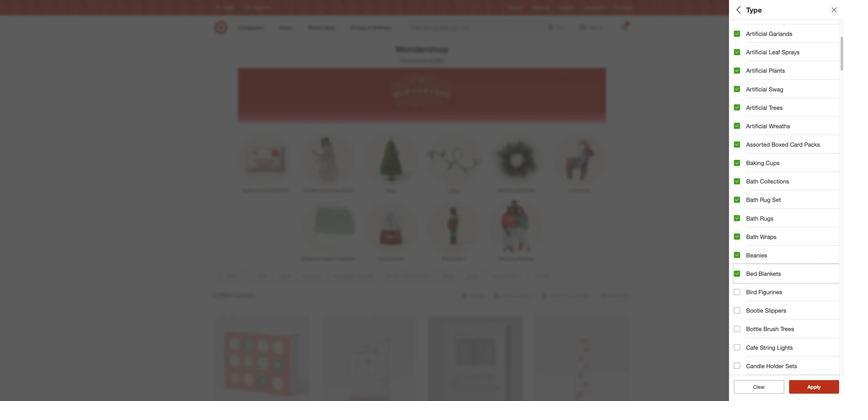 Task type: vqa. For each thing, say whether or not it's contained in the screenshot.
second 'DECOR' from the right
yes



Task type: locate. For each thing, give the bounding box(es) containing it.
christmas inside 'outdoor christmas decor' link
[[321, 188, 340, 193]]

nutcrackers link
[[422, 199, 485, 262]]

bath up the include
[[747, 233, 759, 240]]

decor
[[277, 188, 288, 193], [341, 188, 353, 193]]

6 artificial from the top
[[747, 122, 768, 129]]

bath right bath collections "option"
[[747, 178, 759, 185]]

1 vertical spatial wreaths
[[497, 188, 513, 193]]

all filters
[[734, 5, 764, 14]]

results right see
[[812, 384, 827, 390]]

type advent calendars; animal figurines; animal statues; ankl
[[734, 24, 844, 37]]

0 vertical spatial garlands
[[769, 30, 793, 37]]

string
[[760, 344, 776, 351]]

0 horizontal spatial decor
[[277, 188, 288, 193]]

see results
[[801, 384, 827, 390]]

search
[[555, 25, 570, 31]]

0 horizontal spatial animal
[[771, 32, 784, 37]]

artificial right artificial garlands 'checkbox'
[[747, 30, 768, 37]]

fpo/apo
[[734, 220, 761, 227]]

results
[[232, 290, 255, 299], [812, 384, 827, 390]]

Artificial Leaf Sprays checkbox
[[734, 49, 740, 55]]

bottle
[[747, 325, 762, 332]]

wondershop left (2,394)
[[400, 57, 428, 64]]

clear all
[[750, 384, 768, 390]]

1 bath from the top
[[747, 178, 759, 185]]

1 horizontal spatial garlands
[[769, 30, 793, 37]]

animal left statues;
[[805, 32, 818, 37]]

indoor for indoor outdoor use
[[734, 91, 752, 98]]

1 artificial from the top
[[747, 30, 768, 37]]

outdoor inside 'outdoor christmas decor' link
[[303, 188, 319, 193]]

ankl
[[836, 32, 844, 37]]

4 artificial from the top
[[747, 85, 768, 93]]

include out of stock
[[747, 240, 798, 247]]

trees
[[769, 104, 783, 111], [386, 188, 396, 193], [781, 325, 795, 332]]

0 vertical spatial &
[[514, 188, 517, 193]]

type right the all
[[747, 5, 762, 14]]

all filters dialog
[[729, 0, 844, 401]]

artificial down package quantity
[[747, 85, 768, 93]]

0 vertical spatial lights
[[448, 188, 459, 193]]

2 link
[[617, 21, 631, 34]]

2 artificial from the top
[[747, 49, 768, 56]]

What can we help you find? suggestions appear below search field
[[407, 21, 559, 34]]

artificial down indoor outdoor use
[[747, 104, 768, 111]]

indoor
[[734, 91, 752, 98], [242, 188, 255, 193]]

find
[[615, 5, 622, 10]]

clear left all
[[750, 384, 762, 390]]

indoor inside button
[[734, 91, 752, 98]]

1 vertical spatial lights
[[777, 344, 793, 351]]

color
[[734, 198, 749, 205]]

artificial
[[747, 30, 768, 37], [747, 49, 768, 56], [747, 67, 768, 74], [747, 85, 768, 93], [747, 104, 768, 111], [747, 122, 768, 129]]

1 vertical spatial outdoor
[[303, 188, 319, 193]]

Candle Holder Sets checkbox
[[734, 363, 740, 369]]

1 horizontal spatial wreaths
[[769, 122, 791, 129]]

1 horizontal spatial animal
[[805, 32, 818, 37]]

Artificial Trees checkbox
[[734, 104, 740, 111]]

3 artificial from the top
[[747, 67, 768, 74]]

2 animal from the left
[[805, 32, 818, 37]]

results right 2,394
[[232, 290, 255, 299]]

1 decor from the left
[[277, 188, 288, 193]]

Bird Figurines checkbox
[[734, 289, 740, 295]]

artificial up assorted
[[747, 122, 768, 129]]

guest rating button
[[734, 149, 844, 170]]

1 vertical spatial wondershop
[[400, 57, 428, 64]]

card
[[790, 141, 803, 148]]

rugs
[[760, 215, 774, 222]]

artificial right artificial plants checkbox on the top of the page
[[747, 67, 768, 74]]

all
[[763, 384, 768, 390]]

theme
[[734, 177, 753, 184]]

bath collections
[[747, 178, 790, 185]]

artificial leaf sprays
[[747, 49, 800, 56]]

garlands inside wreaths & garlands link
[[518, 188, 535, 193]]

1 horizontal spatial &
[[514, 188, 517, 193]]

sets
[[786, 362, 797, 369]]

apply button
[[789, 380, 840, 394]]

redcard link
[[560, 5, 574, 10]]

ornaments
[[568, 188, 590, 193]]

collections
[[760, 178, 790, 185]]

theme button
[[734, 170, 844, 192]]

Bath Wraps checkbox
[[734, 234, 740, 240]]

find stores link
[[615, 5, 633, 10]]

artificial swag
[[747, 85, 784, 93]]

christmas inside the indoor christmas decor link
[[256, 188, 276, 193]]

1 horizontal spatial indoor
[[734, 91, 752, 98]]

clear down candle
[[754, 384, 765, 390]]

bath for bath rugs
[[747, 215, 759, 222]]

artificial down the calendars;
[[747, 49, 768, 56]]

1 horizontal spatial christmas
[[321, 188, 340, 193]]

wreaths
[[769, 122, 791, 129], [497, 188, 513, 193]]

plants
[[769, 67, 785, 74]]

0 horizontal spatial garlands
[[518, 188, 535, 193]]

2 vertical spatial trees
[[781, 325, 795, 332]]

rug
[[760, 196, 771, 203]]

1 horizontal spatial decor
[[341, 188, 353, 193]]

wondershop up (2,394)
[[396, 44, 449, 55]]

cafe
[[747, 344, 759, 351]]

results inside button
[[812, 384, 827, 390]]

0 vertical spatial outdoor
[[754, 91, 777, 98]]

find stores
[[615, 5, 633, 10]]

type inside the type advent calendars; animal figurines; animal statues; ankl
[[734, 24, 747, 31]]

1 horizontal spatial results
[[812, 384, 827, 390]]

0 horizontal spatial wreaths
[[497, 188, 513, 193]]

bath left rug
[[747, 196, 759, 203]]

baking
[[747, 159, 765, 166]]

1 vertical spatial results
[[812, 384, 827, 390]]

1 horizontal spatial lights
[[777, 344, 793, 351]]

bath wraps
[[747, 233, 777, 240]]

decor for outdoor christmas decor
[[341, 188, 353, 193]]

2
[[627, 22, 628, 25]]

sprays
[[782, 49, 800, 56]]

1 vertical spatial garlands
[[518, 188, 535, 193]]

0 vertical spatial wreaths
[[769, 122, 791, 129]]

0 vertical spatial indoor
[[734, 91, 752, 98]]

blankets
[[759, 270, 781, 277]]

statues;
[[819, 32, 835, 37]]

package
[[734, 69, 758, 76]]

clear inside button
[[754, 384, 765, 390]]

artificial garlands
[[747, 30, 793, 37]]

Bootie Slippers checkbox
[[734, 307, 740, 314]]

weekly
[[533, 5, 544, 10]]

lights link
[[422, 131, 485, 194]]

type for type advent calendars; animal figurines; animal statues; ankl
[[734, 24, 747, 31]]

0 horizontal spatial &
[[334, 256, 337, 261]]

boxed
[[772, 141, 789, 148]]

0 vertical spatial trees
[[769, 104, 783, 111]]

0 horizontal spatial christmas
[[256, 188, 276, 193]]

4 bath from the top
[[747, 233, 759, 240]]

0 vertical spatial type
[[747, 5, 762, 14]]

0 horizontal spatial outdoor
[[303, 188, 319, 193]]

2,394
[[212, 290, 230, 299]]

wondershop
[[396, 44, 449, 55], [400, 57, 428, 64]]

bath for bath collections
[[747, 178, 759, 185]]

2 bath from the top
[[747, 196, 759, 203]]

Bath Collections checkbox
[[734, 178, 740, 184]]

pajamas
[[518, 256, 534, 261]]

indoor christmas decor
[[242, 188, 288, 193]]

figurines;
[[785, 32, 804, 37]]

1 vertical spatial &
[[334, 256, 337, 261]]

type up advent
[[734, 24, 747, 31]]

1 animal from the left
[[771, 32, 784, 37]]

package quantity
[[734, 69, 784, 76]]

animal left "figurines;"
[[771, 32, 784, 37]]

artificial for artificial plants
[[747, 67, 768, 74]]

clear inside button
[[750, 384, 762, 390]]

2 christmas from the left
[[321, 188, 340, 193]]

1 christmas from the left
[[256, 188, 276, 193]]

1 horizontal spatial outdoor
[[754, 91, 777, 98]]

bath
[[747, 178, 759, 185], [747, 196, 759, 203], [747, 215, 759, 222], [747, 233, 759, 240]]

indoor outdoor use button
[[734, 84, 844, 106]]

0 horizontal spatial indoor
[[242, 188, 255, 193]]

Bottle Brush Trees checkbox
[[734, 326, 740, 332]]

Bath Rugs checkbox
[[734, 215, 740, 221]]

bath left rugs
[[747, 215, 759, 222]]

Artificial Plants checkbox
[[734, 67, 740, 74]]

cups
[[766, 159, 780, 166]]

1 vertical spatial type
[[734, 24, 747, 31]]

2 clear from the left
[[754, 384, 765, 390]]

1 clear from the left
[[750, 384, 762, 390]]

artificial for artificial swag
[[747, 85, 768, 93]]

assorted boxed card packs
[[747, 141, 820, 148]]

3 bath from the top
[[747, 215, 759, 222]]

0 horizontal spatial results
[[232, 290, 255, 299]]

bed blankets
[[747, 270, 781, 277]]

5 artificial from the top
[[747, 104, 768, 111]]

calendars;
[[749, 32, 770, 37]]

2 decor from the left
[[341, 188, 353, 193]]

0 vertical spatial results
[[232, 290, 255, 299]]

1 vertical spatial indoor
[[242, 188, 255, 193]]

type inside dialog
[[747, 5, 762, 14]]

all
[[734, 5, 743, 14]]



Task type: describe. For each thing, give the bounding box(es) containing it.
package quantity button
[[734, 63, 844, 84]]

outdoor inside the indoor outdoor use button
[[754, 91, 777, 98]]

swag
[[769, 85, 784, 93]]

type for type
[[747, 5, 762, 14]]

wondershop at target image
[[238, 68, 606, 123]]

color button
[[734, 192, 844, 213]]

registry link
[[509, 5, 523, 10]]

registry
[[509, 5, 523, 10]]

results for 2,394 results
[[232, 290, 255, 299]]

deals button
[[734, 127, 844, 149]]

stores
[[623, 5, 633, 10]]

bootie
[[747, 307, 764, 314]]

search button
[[555, 21, 570, 36]]

artificial wreaths
[[747, 122, 791, 129]]

fpo/apo button
[[734, 213, 844, 235]]

quantity
[[760, 69, 784, 76]]

wreaths inside type dialog
[[769, 122, 791, 129]]

clear all button
[[734, 380, 784, 394]]

decor for indoor christmas decor
[[277, 188, 288, 193]]

bath for bath rug set
[[747, 196, 759, 203]]

artificial for artificial garlands
[[747, 30, 768, 37]]

bath rug set
[[747, 196, 781, 203]]

christmas for outdoor
[[321, 188, 340, 193]]

Beanies checkbox
[[734, 252, 740, 258]]

Baking Cups checkbox
[[734, 160, 740, 166]]

nutcrackers
[[442, 256, 465, 261]]

ornaments link
[[548, 131, 610, 194]]

snow globes
[[378, 256, 404, 261]]

globes
[[390, 256, 404, 261]]

paper
[[321, 256, 333, 261]]

matching pajamas link
[[485, 199, 548, 262]]

Bath Rug Set checkbox
[[734, 197, 740, 203]]

christmas for indoor
[[256, 188, 276, 193]]

Cafe String Lights checkbox
[[734, 344, 740, 350]]

artificial plants
[[747, 67, 785, 74]]

candle
[[747, 362, 765, 369]]

features
[[734, 48, 758, 55]]

results for see results
[[812, 384, 827, 390]]

ad
[[545, 5, 550, 10]]

bath rugs
[[747, 215, 774, 222]]

artificial for artificial wreaths
[[747, 122, 768, 129]]

wondershop inside the wondershop wondershop (2,394)
[[400, 57, 428, 64]]

see results button
[[789, 380, 840, 394]]

price button
[[734, 106, 844, 127]]

artificial trees
[[747, 104, 783, 111]]

type dialog
[[729, 0, 844, 401]]

of
[[777, 240, 782, 247]]

1 vertical spatial trees
[[386, 188, 396, 193]]

advent
[[734, 32, 748, 37]]

leaf
[[769, 49, 780, 56]]

price
[[734, 112, 749, 119]]

bird figurines
[[747, 288, 783, 296]]

0 vertical spatial wondershop
[[396, 44, 449, 55]]

target
[[584, 5, 594, 10]]

outdoor christmas decor link
[[297, 131, 360, 194]]

wrapping paper & supplies link
[[297, 199, 360, 262]]

artificial for artificial leaf sprays
[[747, 49, 768, 56]]

artificial for artificial trees
[[747, 104, 768, 111]]

garlands inside type dialog
[[769, 30, 793, 37]]

wraps
[[760, 233, 777, 240]]

beanies
[[747, 252, 768, 259]]

bootie slippers
[[747, 307, 787, 314]]

wrapping
[[302, 256, 320, 261]]

guest
[[734, 155, 751, 162]]

see
[[801, 384, 810, 390]]

clear for clear
[[754, 384, 765, 390]]

wreaths & garlands link
[[485, 131, 548, 194]]

bird
[[747, 288, 757, 296]]

Bed Blankets checkbox
[[734, 270, 740, 277]]

assorted
[[747, 141, 770, 148]]

bottle brush trees
[[747, 325, 795, 332]]

filters
[[745, 5, 764, 14]]

0 horizontal spatial lights
[[448, 188, 459, 193]]

trees link
[[360, 131, 422, 194]]

bed
[[747, 270, 757, 277]]

guest rating
[[734, 155, 770, 162]]

wondershop wondershop (2,394)
[[396, 44, 449, 64]]

slippers
[[765, 307, 787, 314]]

supplies
[[338, 256, 355, 261]]

wreaths & garlands
[[497, 188, 535, 193]]

clear for clear all
[[750, 384, 762, 390]]

baking cups
[[747, 159, 780, 166]]

redcard
[[560, 5, 574, 10]]

packs
[[805, 141, 820, 148]]

Artificial Wreaths checkbox
[[734, 123, 740, 129]]

snow
[[378, 256, 389, 261]]

indoor outdoor use
[[734, 91, 789, 98]]

Assorted Boxed Card Packs checkbox
[[734, 141, 740, 147]]

figurines
[[759, 288, 783, 296]]

matching
[[499, 256, 516, 261]]

Include out of stock checkbox
[[734, 241, 740, 247]]

holder
[[767, 362, 784, 369]]

target circle link
[[584, 5, 605, 10]]

set
[[773, 196, 781, 203]]

cafe string lights
[[747, 344, 793, 351]]

lights inside type dialog
[[777, 344, 793, 351]]

features button
[[734, 41, 844, 63]]

Artificial Garlands checkbox
[[734, 31, 740, 37]]

weekly ad
[[533, 5, 550, 10]]

include
[[747, 240, 766, 247]]

apply
[[808, 384, 821, 390]]

bath for bath wraps
[[747, 233, 759, 240]]

indoor for indoor christmas decor
[[242, 188, 255, 193]]

Artificial Swag checkbox
[[734, 86, 740, 92]]

clear button
[[734, 380, 784, 394]]



